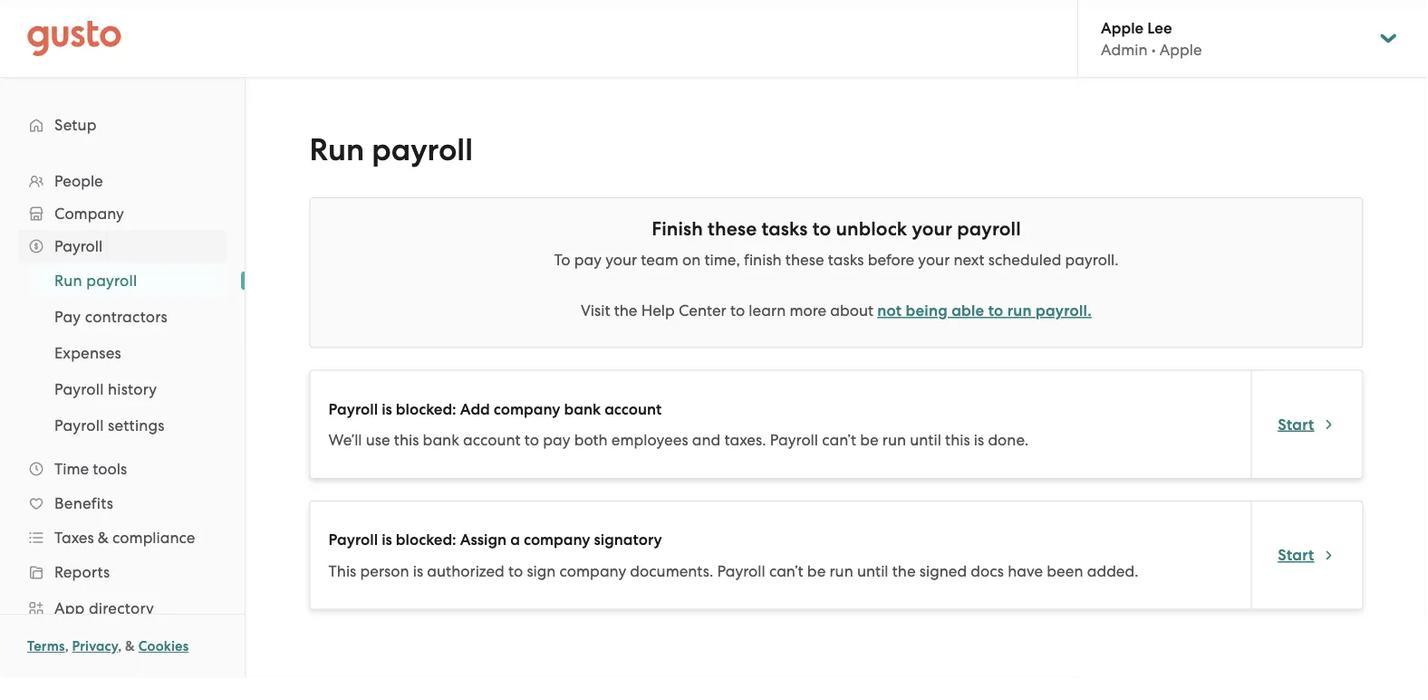 Task type: describe. For each thing, give the bounding box(es) containing it.
0 vertical spatial tasks
[[762, 218, 808, 241]]

0 horizontal spatial pay
[[543, 431, 570, 450]]

admin
[[1101, 41, 1148, 59]]

reports
[[54, 564, 110, 582]]

terms , privacy , & cookies
[[27, 639, 189, 655]]

assign
[[460, 531, 507, 550]]

your up before in the top right of the page
[[912, 218, 953, 241]]

gusto navigation element
[[0, 78, 245, 679]]

to down payroll is blocked: add company bank account
[[525, 431, 539, 450]]

employees
[[612, 431, 688, 450]]

finish
[[652, 218, 703, 241]]

time,
[[705, 251, 740, 269]]

2 vertical spatial company
[[560, 562, 626, 581]]

time
[[54, 460, 89, 479]]

to right able
[[988, 302, 1004, 320]]

app directory
[[54, 600, 154, 618]]

taxes.
[[725, 431, 766, 450]]

help
[[641, 302, 675, 320]]

1 horizontal spatial the
[[893, 562, 916, 581]]

this person is authorized to sign company documents. payroll can't be run until the signed docs have been added.
[[329, 562, 1139, 581]]

payroll inside list
[[86, 272, 137, 290]]

unblock
[[836, 218, 907, 241]]

about
[[831, 302, 874, 320]]

to inside visit the help center to learn more about not being able to run payroll.
[[730, 302, 745, 320]]

before
[[868, 251, 915, 269]]

2 horizontal spatial payroll
[[957, 218, 1021, 241]]

list containing people
[[0, 165, 245, 679]]

1 vertical spatial be
[[807, 562, 826, 581]]

signatory
[[594, 531, 662, 550]]

•
[[1152, 41, 1156, 59]]

0 horizontal spatial account
[[463, 431, 521, 450]]

center
[[679, 302, 727, 320]]

your left next
[[918, 251, 950, 269]]

cookies button
[[138, 636, 189, 658]]

docs
[[971, 562, 1004, 581]]

start for signatory
[[1278, 546, 1315, 565]]

2 this from the left
[[945, 431, 970, 450]]

payroll button
[[18, 230, 227, 263]]

add
[[460, 400, 490, 419]]

your left team
[[606, 251, 637, 269]]

compliance
[[112, 529, 195, 547]]

added.
[[1087, 562, 1139, 581]]

payroll history
[[54, 381, 157, 399]]

0 vertical spatial be
[[860, 431, 879, 450]]

to pay your team on time, finish these tasks before your next scheduled payroll.
[[554, 251, 1119, 269]]

sign
[[527, 562, 556, 581]]

0 horizontal spatial these
[[708, 218, 757, 241]]

0 vertical spatial bank
[[564, 400, 601, 419]]

payroll settings link
[[33, 410, 227, 442]]

lee
[[1148, 18, 1172, 37]]

1 horizontal spatial run
[[883, 431, 906, 450]]

next
[[954, 251, 985, 269]]

& inside dropdown button
[[98, 529, 109, 547]]

terms link
[[27, 639, 65, 655]]

0 vertical spatial payroll
[[372, 132, 473, 169]]

tools
[[93, 460, 127, 479]]

0 vertical spatial until
[[910, 431, 942, 450]]

payroll right taxes.
[[770, 431, 818, 450]]

1 horizontal spatial run
[[310, 132, 365, 169]]

2 horizontal spatial run
[[1008, 302, 1032, 320]]

use
[[366, 431, 390, 450]]

scheduled
[[989, 251, 1062, 269]]

1 , from the left
[[65, 639, 69, 655]]

more
[[790, 302, 827, 320]]

done.
[[988, 431, 1029, 450]]

team
[[641, 251, 679, 269]]

people
[[54, 172, 103, 190]]

been
[[1047, 562, 1084, 581]]

list containing run payroll
[[0, 263, 245, 444]]

finish these tasks to unblock your payroll
[[652, 218, 1021, 241]]

to left sign
[[508, 562, 523, 581]]

taxes & compliance
[[54, 529, 195, 547]]

visit
[[581, 302, 610, 320]]

payroll settings
[[54, 417, 165, 435]]

setup
[[54, 116, 97, 134]]

company
[[54, 205, 124, 223]]

cookies
[[138, 639, 189, 655]]

1 vertical spatial &
[[125, 639, 135, 655]]

reports link
[[18, 556, 227, 589]]

1 this from the left
[[394, 431, 419, 450]]

we'll use this bank account to pay both employees and taxes. payroll can't be run until this is done.
[[329, 431, 1029, 450]]

is up person
[[382, 531, 392, 550]]

to up to pay your team on time, finish these tasks before your next scheduled payroll.
[[813, 218, 831, 241]]

taxes
[[54, 529, 94, 547]]

0 vertical spatial pay
[[574, 251, 602, 269]]

people button
[[18, 165, 227, 198]]

learn
[[749, 302, 786, 320]]

payroll for payroll
[[54, 237, 103, 256]]

documents.
[[630, 562, 714, 581]]

have
[[1008, 562, 1043, 581]]

and
[[692, 431, 721, 450]]

the inside visit the help center to learn more about not being able to run payroll.
[[614, 302, 638, 320]]

not
[[878, 302, 902, 320]]



Task type: vqa. For each thing, say whether or not it's contained in the screenshot.
Into
no



Task type: locate. For each thing, give the bounding box(es) containing it.
1 start from the top
[[1278, 415, 1315, 434]]

0 vertical spatial &
[[98, 529, 109, 547]]

payroll. down scheduled
[[1036, 302, 1092, 320]]

to
[[813, 218, 831, 241], [730, 302, 745, 320], [988, 302, 1004, 320], [525, 431, 539, 450], [508, 562, 523, 581]]

1 vertical spatial tasks
[[828, 251, 864, 269]]

1 horizontal spatial pay
[[574, 251, 602, 269]]

1 horizontal spatial this
[[945, 431, 970, 450]]

benefits
[[54, 495, 113, 513]]

the left the signed
[[893, 562, 916, 581]]

blocked: for assign
[[396, 531, 456, 550]]

a
[[510, 531, 520, 550]]

bank up both
[[564, 400, 601, 419]]

pay contractors link
[[33, 301, 227, 334]]

start link for payroll is blocked: add company bank account
[[1278, 414, 1336, 436]]

1 vertical spatial the
[[893, 562, 916, 581]]

start
[[1278, 415, 1315, 434], [1278, 546, 1315, 565]]

0 vertical spatial run
[[310, 132, 365, 169]]

0 vertical spatial the
[[614, 302, 638, 320]]

1 horizontal spatial run payroll
[[310, 132, 473, 169]]

company button
[[18, 198, 227, 230]]

is
[[382, 400, 392, 419], [974, 431, 984, 450], [382, 531, 392, 550], [413, 562, 423, 581]]

0 horizontal spatial this
[[394, 431, 419, 450]]

pay contractors
[[54, 308, 168, 326]]

& left the cookies button
[[125, 639, 135, 655]]

payroll history link
[[33, 373, 227, 406]]

account down payroll is blocked: add company bank account
[[463, 431, 521, 450]]

0 horizontal spatial run
[[54, 272, 82, 290]]

0 horizontal spatial ,
[[65, 639, 69, 655]]

start for account
[[1278, 415, 1315, 434]]

apple right •
[[1160, 41, 1202, 59]]

this right the use
[[394, 431, 419, 450]]

company up sign
[[524, 531, 590, 550]]

apple up admin
[[1101, 18, 1144, 37]]

1 vertical spatial pay
[[543, 431, 570, 450]]

these up time,
[[708, 218, 757, 241]]

&
[[98, 529, 109, 547], [125, 639, 135, 655]]

pay
[[574, 251, 602, 269], [543, 431, 570, 450]]

0 horizontal spatial the
[[614, 302, 638, 320]]

1 vertical spatial apple
[[1160, 41, 1202, 59]]

pay left both
[[543, 431, 570, 450]]

blocked: up authorized
[[396, 531, 456, 550]]

tasks
[[762, 218, 808, 241], [828, 251, 864, 269]]

1 vertical spatial run
[[54, 272, 82, 290]]

directory
[[89, 600, 154, 618]]

to left the learn
[[730, 302, 745, 320]]

0 vertical spatial apple
[[1101, 18, 1144, 37]]

company right add
[[494, 400, 561, 419]]

until left done.
[[910, 431, 942, 450]]

2 , from the left
[[118, 639, 122, 655]]

1 horizontal spatial bank
[[564, 400, 601, 419]]

terms
[[27, 639, 65, 655]]

payroll. for scheduled
[[1065, 251, 1119, 269]]

run inside list
[[54, 272, 82, 290]]

both
[[574, 431, 608, 450]]

payroll is blocked: add company bank account
[[329, 400, 662, 419]]

1 start link from the top
[[1278, 414, 1336, 436]]

start link for payroll is blocked: assign a company signatory
[[1278, 545, 1336, 567]]

privacy
[[72, 639, 118, 655]]

1 vertical spatial these
[[786, 251, 824, 269]]

0 horizontal spatial tasks
[[762, 218, 808, 241]]

until
[[910, 431, 942, 450], [857, 562, 889, 581]]

is left done.
[[974, 431, 984, 450]]

the right the visit
[[614, 302, 638, 320]]

account up employees
[[605, 400, 662, 419]]

1 horizontal spatial account
[[605, 400, 662, 419]]

payroll. right scheduled
[[1065, 251, 1119, 269]]

privacy link
[[72, 639, 118, 655]]

payroll
[[372, 132, 473, 169], [957, 218, 1021, 241], [86, 272, 137, 290]]

payroll
[[54, 237, 103, 256], [54, 381, 104, 399], [329, 400, 378, 419], [54, 417, 104, 435], [770, 431, 818, 450], [329, 531, 378, 550], [717, 562, 766, 581]]

tasks down finish these tasks to unblock your payroll
[[828, 251, 864, 269]]

0 horizontal spatial run payroll
[[54, 272, 137, 290]]

1 horizontal spatial tasks
[[828, 251, 864, 269]]

run
[[310, 132, 365, 169], [54, 272, 82, 290]]

1 vertical spatial bank
[[423, 431, 459, 450]]

0 horizontal spatial can't
[[769, 562, 804, 581]]

payroll inside dropdown button
[[54, 237, 103, 256]]

not being able to run payroll. link
[[878, 302, 1092, 320]]

run payroll inside run payroll link
[[54, 272, 137, 290]]

1 horizontal spatial until
[[910, 431, 942, 450]]

settings
[[108, 417, 165, 435]]

visit the help center to learn more about not being able to run payroll.
[[581, 302, 1092, 320]]

apple
[[1101, 18, 1144, 37], [1160, 41, 1202, 59]]

1 vertical spatial account
[[463, 431, 521, 450]]

history
[[108, 381, 157, 399]]

benefits link
[[18, 488, 227, 520]]

2 vertical spatial run
[[830, 562, 854, 581]]

run
[[1008, 302, 1032, 320], [883, 431, 906, 450], [830, 562, 854, 581]]

0 vertical spatial start
[[1278, 415, 1315, 434]]

payroll is blocked: assign a company signatory
[[329, 531, 662, 550]]

1 vertical spatial run payroll
[[54, 272, 137, 290]]

app directory link
[[18, 593, 227, 625]]

bank down payroll is blocked: add company bank account
[[423, 431, 459, 450]]

1 horizontal spatial ,
[[118, 639, 122, 655]]

0 horizontal spatial be
[[807, 562, 826, 581]]

0 vertical spatial account
[[605, 400, 662, 419]]

able
[[952, 302, 985, 320]]

2 vertical spatial payroll
[[86, 272, 137, 290]]

0 vertical spatial run payroll
[[310, 132, 473, 169]]

1 blocked: from the top
[[396, 400, 456, 419]]

this
[[394, 431, 419, 450], [945, 431, 970, 450]]

account
[[605, 400, 662, 419], [463, 431, 521, 450]]

on
[[682, 251, 701, 269]]

list
[[0, 165, 245, 679], [0, 263, 245, 444]]

1 vertical spatial can't
[[769, 562, 804, 581]]

1 vertical spatial payroll
[[957, 218, 1021, 241]]

these
[[708, 218, 757, 241], [786, 251, 824, 269]]

2 start from the top
[[1278, 546, 1315, 565]]

this left done.
[[945, 431, 970, 450]]

2 blocked: from the top
[[396, 531, 456, 550]]

0 vertical spatial blocked:
[[396, 400, 456, 419]]

payroll right documents.
[[717, 562, 766, 581]]

pay right to
[[574, 251, 602, 269]]

is up the use
[[382, 400, 392, 419]]

until left the signed
[[857, 562, 889, 581]]

1 vertical spatial company
[[524, 531, 590, 550]]

1 vertical spatial payroll.
[[1036, 302, 1092, 320]]

0 horizontal spatial until
[[857, 562, 889, 581]]

finish
[[744, 251, 782, 269]]

, left privacy
[[65, 639, 69, 655]]

time tools
[[54, 460, 127, 479]]

0 vertical spatial company
[[494, 400, 561, 419]]

we'll
[[329, 431, 362, 450]]

run payroll link
[[33, 265, 227, 297]]

payroll up this
[[329, 531, 378, 550]]

signed
[[920, 562, 967, 581]]

be
[[860, 431, 879, 450], [807, 562, 826, 581]]

company
[[494, 400, 561, 419], [524, 531, 590, 550], [560, 562, 626, 581]]

home image
[[27, 20, 121, 57]]

is right person
[[413, 562, 423, 581]]

expenses
[[54, 344, 121, 363]]

0 vertical spatial these
[[708, 218, 757, 241]]

payroll for payroll is blocked: add company bank account
[[329, 400, 378, 419]]

being
[[906, 302, 948, 320]]

2 list from the top
[[0, 263, 245, 444]]

1 horizontal spatial can't
[[822, 431, 856, 450]]

1 vertical spatial run
[[883, 431, 906, 450]]

, down directory
[[118, 639, 122, 655]]

payroll up we'll at the bottom left of page
[[329, 400, 378, 419]]

1 horizontal spatial these
[[786, 251, 824, 269]]

contractors
[[85, 308, 168, 326]]

authorized
[[427, 562, 505, 581]]

payroll for payroll settings
[[54, 417, 104, 435]]

to
[[554, 251, 571, 269]]

0 vertical spatial run
[[1008, 302, 1032, 320]]

tasks up the finish
[[762, 218, 808, 241]]

0 horizontal spatial &
[[98, 529, 109, 547]]

time tools button
[[18, 453, 227, 486]]

2 start link from the top
[[1278, 545, 1336, 567]]

company down signatory
[[560, 562, 626, 581]]

1 horizontal spatial &
[[125, 639, 135, 655]]

blocked: for add
[[396, 400, 456, 419]]

1 horizontal spatial be
[[860, 431, 879, 450]]

expenses link
[[33, 337, 227, 370]]

1 vertical spatial start
[[1278, 546, 1315, 565]]

can't
[[822, 431, 856, 450], [769, 562, 804, 581]]

this
[[329, 562, 356, 581]]

payroll down expenses
[[54, 381, 104, 399]]

setup link
[[18, 109, 227, 141]]

blocked: left add
[[396, 400, 456, 419]]

0 horizontal spatial apple
[[1101, 18, 1144, 37]]

pay
[[54, 308, 81, 326]]

1 list from the top
[[0, 165, 245, 679]]

0 horizontal spatial bank
[[423, 431, 459, 450]]

payroll. for run
[[1036, 302, 1092, 320]]

person
[[360, 562, 409, 581]]

0 vertical spatial can't
[[822, 431, 856, 450]]

0 vertical spatial payroll.
[[1065, 251, 1119, 269]]

payroll for payroll history
[[54, 381, 104, 399]]

taxes & compliance button
[[18, 522, 227, 555]]

& right taxes
[[98, 529, 109, 547]]

0 horizontal spatial payroll
[[86, 272, 137, 290]]

1 vertical spatial blocked:
[[396, 531, 456, 550]]

the
[[614, 302, 638, 320], [893, 562, 916, 581]]

these right the finish
[[786, 251, 824, 269]]

0 vertical spatial start link
[[1278, 414, 1336, 436]]

apple lee admin • apple
[[1101, 18, 1202, 59]]

payroll down company on the left of page
[[54, 237, 103, 256]]

payroll for payroll is blocked: assign a company signatory
[[329, 531, 378, 550]]

1 horizontal spatial payroll
[[372, 132, 473, 169]]

1 vertical spatial until
[[857, 562, 889, 581]]

0 horizontal spatial run
[[830, 562, 854, 581]]

blocked:
[[396, 400, 456, 419], [396, 531, 456, 550]]

1 vertical spatial start link
[[1278, 545, 1336, 567]]

payroll up time
[[54, 417, 104, 435]]

1 horizontal spatial apple
[[1160, 41, 1202, 59]]

app
[[54, 600, 85, 618]]



